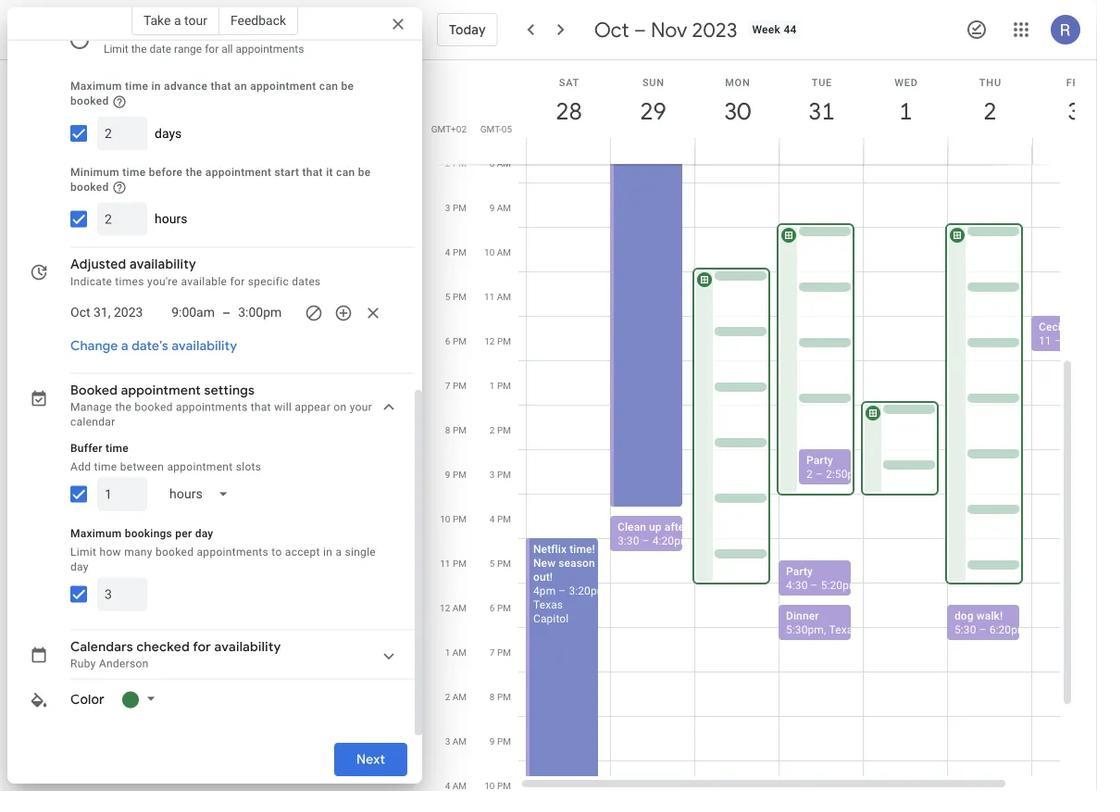 Task type: locate. For each thing, give the bounding box(es) containing it.
booked inside the maximum bookings per day limit how many booked appointments to accept in a single day
[[156, 546, 194, 559]]

feedback button
[[219, 6, 298, 35]]

2 pm
[[445, 157, 467, 169], [490, 424, 511, 435]]

1 vertical spatial 9
[[445, 469, 451, 480]]

None field
[[155, 478, 244, 512]]

netflix right after
[[692, 521, 725, 534]]

1 horizontal spatial 4 pm
[[490, 513, 511, 524]]

booked
[[70, 95, 109, 108], [70, 181, 109, 194], [135, 401, 173, 414], [156, 546, 194, 559]]

1 down 12 pm
[[490, 380, 495, 391]]

specific
[[248, 275, 289, 288]]

wednesday, november 1 element
[[885, 90, 928, 132]]

time inside minimum time before the appointment start that it can be booked
[[123, 166, 146, 179]]

netflix
[[692, 521, 725, 534], [534, 543, 567, 556]]

0 horizontal spatial dates
[[184, 25, 216, 40]]

on up 11:50a
[[1087, 321, 1098, 334]]

– right 4pm
[[559, 585, 566, 598]]

1 vertical spatial 3 pm
[[490, 469, 511, 480]]

4
[[445, 246, 451, 258], [490, 513, 495, 524]]

calendar
[[70, 416, 115, 429]]

3 down 2 am on the left bottom of page
[[445, 736, 450, 747]]

–
[[634, 17, 647, 43], [222, 306, 231, 321], [1055, 334, 1062, 347], [816, 468, 823, 481], [643, 535, 650, 548], [811, 579, 819, 592], [559, 585, 566, 598], [980, 623, 987, 636]]

that left will
[[251, 401, 271, 414]]

booked up maximum days in advance that an appointment can be booked number field
[[70, 95, 109, 108]]

the down and
[[131, 43, 147, 56]]

0 horizontal spatial 8 pm
[[445, 424, 467, 435]]

that inside the maximum time in advance that an appointment can be booked
[[211, 80, 231, 93]]

6 right 12 am
[[490, 602, 495, 613]]

party 2 – 2:50pm
[[807, 454, 864, 481]]

0 vertical spatial 6
[[445, 335, 451, 346]]

1 for am
[[445, 647, 450, 658]]

8 down gmt-
[[490, 157, 495, 169]]

settings
[[204, 383, 255, 399]]

week
[[753, 23, 781, 36]]

walk!
[[977, 610, 1004, 623]]

time inside the maximum time in advance that an appointment can be booked
[[125, 80, 148, 93]]

Minimum amount of hours before the start of the appointment that it can be booked number field
[[105, 203, 140, 236]]

1 vertical spatial for
[[230, 275, 245, 288]]

3 down fri
[[1067, 96, 1081, 126]]

30 column header
[[695, 60, 780, 164]]

5:20pm
[[821, 579, 859, 592]]

2:50pm
[[826, 468, 864, 481]]

available
[[181, 275, 227, 288]]

11 for 11 pm
[[440, 558, 451, 569]]

party for 2
[[807, 454, 834, 467]]

12 for 12 am
[[440, 602, 450, 613]]

for left all
[[205, 43, 219, 56]]

booked inside the booked appointment settings manage the booked appointments that will appear on your calendar
[[135, 401, 173, 414]]

appointment right an
[[250, 80, 316, 93]]

1 vertical spatial appointments
[[176, 401, 248, 414]]

3 pm down 1 pm
[[490, 469, 511, 480]]

1 am
[[445, 647, 467, 658]]

time left advance
[[125, 80, 148, 93]]

0 horizontal spatial 12
[[440, 602, 450, 613]]

0 vertical spatial 5 pm
[[445, 291, 467, 302]]

friday, november 3 element
[[1054, 90, 1096, 132]]

11 down ceci
[[1039, 334, 1052, 347]]

accept
[[285, 546, 320, 559]]

sat
[[559, 76, 580, 88]]

12 for 12 pm
[[485, 335, 495, 346]]

1 horizontal spatial be
[[358, 166, 371, 179]]

season
[[559, 557, 595, 570]]

0 vertical spatial 11
[[485, 291, 495, 302]]

1 vertical spatial limit
[[70, 546, 97, 559]]

can right it
[[336, 166, 355, 179]]

am down 8 am
[[497, 202, 511, 213]]

in left advance
[[151, 80, 161, 93]]

5 pm left new at the bottom of page
[[490, 558, 511, 569]]

availability inside calendars checked for availability ruby anderson
[[214, 639, 281, 656]]

2 pm down gmt+02
[[445, 157, 467, 169]]

appointments inside the maximum bookings per day limit how many booked appointments to accept in a single day
[[197, 546, 269, 559]]

1 horizontal spatial 5 pm
[[490, 558, 511, 569]]

– right "oct"
[[634, 17, 647, 43]]

8
[[490, 157, 495, 169], [445, 424, 451, 435], [490, 691, 495, 702]]

availability
[[130, 257, 196, 273], [172, 338, 237, 355], [214, 639, 281, 656]]

time for minimum
[[123, 166, 146, 179]]

time
[[125, 80, 148, 93], [123, 166, 146, 179], [106, 442, 129, 455], [94, 461, 117, 474]]

1 maximum from the top
[[70, 80, 122, 93]]

start
[[275, 166, 299, 179]]

thu 2
[[980, 76, 1002, 126]]

ruby
[[70, 658, 96, 671]]

day right per
[[195, 527, 214, 540]]

all
[[222, 43, 233, 56]]

1 vertical spatial a
[[121, 338, 128, 355]]

appointments
[[236, 43, 304, 56], [176, 401, 248, 414], [197, 546, 269, 559]]

4 pm left 10 am on the top of page
[[445, 246, 467, 258]]

appointment inside buffer time add time between appointment slots
[[167, 461, 233, 474]]

appointment
[[250, 80, 316, 93], [206, 166, 272, 179], [121, 383, 201, 399], [167, 461, 233, 474]]

appointment inside minimum time before the appointment start that it can be booked
[[206, 166, 272, 179]]

0 vertical spatial 8 pm
[[445, 424, 467, 435]]

limit inside the maximum bookings per day limit how many booked appointments to accept in a single day
[[70, 546, 97, 559]]

time left before
[[123, 166, 146, 179]]

1 horizontal spatial in
[[323, 546, 333, 559]]

times
[[115, 275, 144, 288]]

the right before
[[186, 166, 202, 179]]

maximum inside the maximum bookings per day limit how many booked appointments to accept in a single day
[[70, 527, 122, 540]]

0 vertical spatial appointments
[[236, 43, 304, 56]]

today
[[449, 21, 486, 38]]

7 pm left 1 pm
[[445, 380, 467, 391]]

am
[[497, 157, 511, 169], [497, 202, 511, 213], [497, 246, 511, 258], [497, 291, 511, 302], [453, 602, 467, 613], [453, 647, 467, 658], [453, 691, 467, 702], [453, 736, 467, 747]]

it
[[326, 166, 333, 179]]

12
[[485, 335, 495, 346], [440, 602, 450, 613]]

in inside the maximum bookings per day limit how many booked appointments to accept in a single day
[[323, 546, 333, 559]]

day up calendars
[[70, 561, 89, 574]]

2 vertical spatial 8
[[490, 691, 495, 702]]

1 down wed
[[899, 96, 912, 126]]

am for 9 am
[[497, 202, 511, 213]]

0 horizontal spatial netflix
[[534, 543, 567, 556]]

11 down 10 am on the top of page
[[485, 291, 495, 302]]

11 up 12 am
[[440, 558, 451, 569]]

0 horizontal spatial 4
[[445, 246, 451, 258]]

booked inside the maximum time in advance that an appointment can be booked
[[70, 95, 109, 108]]

in
[[151, 80, 161, 93], [323, 546, 333, 559]]

– down up
[[643, 535, 650, 548]]

1 horizontal spatial a
[[174, 13, 181, 28]]

0 vertical spatial day
[[195, 527, 214, 540]]

in right accept
[[323, 546, 333, 559]]

7
[[445, 380, 451, 391], [490, 647, 495, 658]]

availability right checked
[[214, 639, 281, 656]]

9
[[490, 202, 495, 213], [445, 469, 451, 480], [490, 736, 495, 747]]

1 vertical spatial 4 pm
[[490, 513, 511, 524]]

1 horizontal spatial netflix
[[692, 521, 725, 534]]

1 vertical spatial netflix
[[534, 543, 567, 556]]

2 horizontal spatial that
[[302, 166, 323, 179]]

8 pm up 10 pm
[[445, 424, 467, 435]]

End time text field
[[238, 302, 290, 324]]

1 horizontal spatial 11
[[485, 291, 495, 302]]

1 horizontal spatial dates
[[292, 275, 321, 288]]

clean
[[618, 521, 647, 534]]

am for 11 am
[[497, 291, 511, 302]]

0 vertical spatial limit
[[104, 43, 129, 56]]

an
[[234, 80, 247, 93]]

1 vertical spatial 12
[[440, 602, 450, 613]]

1 vertical spatial 4
[[490, 513, 495, 524]]

0 horizontal spatial that
[[211, 80, 231, 93]]

dates inside start and end dates limit the date range for all appointments
[[184, 25, 216, 40]]

10 am
[[485, 246, 511, 258]]

Maximum bookings per day number field
[[105, 578, 140, 612]]

monday, october 30 element
[[717, 90, 759, 132]]

time for buffer
[[106, 442, 129, 455]]

sun
[[643, 76, 665, 88]]

limit left how
[[70, 546, 97, 559]]

30
[[723, 96, 750, 126]]

a inside button
[[121, 338, 128, 355]]

9 pm up 10 pm
[[445, 469, 467, 480]]

2 pm down 1 pm
[[490, 424, 511, 435]]

0 horizontal spatial 3 pm
[[445, 202, 467, 213]]

for right checked
[[193, 639, 211, 656]]

appointments inside the booked appointment settings manage the booked appointments that will appear on your calendar
[[176, 401, 248, 414]]

ceci one on 11 – 11:50a
[[1039, 321, 1098, 347]]

grid
[[430, 0, 1098, 791]]

party up 2:50pm
[[807, 454, 834, 467]]

dates right specific
[[292, 275, 321, 288]]

11 for 11 am
[[485, 291, 495, 302]]

next button
[[334, 737, 408, 782]]

– inside party 2 – 2:50pm
[[816, 468, 823, 481]]

– left end time text box
[[222, 306, 231, 321]]

2 left 2:50pm
[[807, 468, 813, 481]]

1 vertical spatial dates
[[292, 275, 321, 288]]

booked down per
[[156, 546, 194, 559]]

a
[[174, 13, 181, 28], [121, 338, 128, 355], [336, 546, 342, 559]]

1 vertical spatial in
[[323, 546, 333, 559]]

slots
[[236, 461, 261, 474]]

0 vertical spatial 1
[[899, 96, 912, 126]]

29
[[639, 96, 666, 126]]

will
[[274, 401, 292, 414]]

9 up 10 pm
[[445, 469, 451, 480]]

– down ceci
[[1055, 334, 1062, 347]]

1 vertical spatial 5 pm
[[490, 558, 511, 569]]

2 maximum from the top
[[70, 527, 122, 540]]

8 pm right 2 am on the left bottom of page
[[490, 691, 511, 702]]

availability down start time text box
[[172, 338, 237, 355]]

am up 2 am on the left bottom of page
[[453, 647, 467, 658]]

0 vertical spatial in
[[151, 80, 161, 93]]

0 vertical spatial 7
[[445, 380, 451, 391]]

party up 4:30
[[787, 565, 813, 578]]

the inside minimum time before the appointment start that it can be booked
[[186, 166, 202, 179]]

appointment down change a date's availability button
[[121, 383, 201, 399]]

appointment inside the booked appointment settings manage the booked appointments that will appear on your calendar
[[121, 383, 201, 399]]

after
[[665, 521, 689, 534]]

1 vertical spatial 11
[[1039, 334, 1052, 347]]

2 vertical spatial for
[[193, 639, 211, 656]]

0 horizontal spatial 9 pm
[[445, 469, 467, 480]]

0 horizontal spatial 11
[[440, 558, 451, 569]]

be
[[341, 80, 354, 93], [358, 166, 371, 179]]

28
[[555, 96, 581, 126]]

0 vertical spatial the
[[131, 43, 147, 56]]

0 horizontal spatial 4 pm
[[445, 246, 467, 258]]

2 vertical spatial a
[[336, 546, 342, 559]]

10 for 10 pm
[[440, 513, 451, 524]]

party inside the party 4:30 – 5:20pm
[[787, 565, 813, 578]]

on left your
[[334, 401, 347, 414]]

appointment left slots
[[167, 461, 233, 474]]

on
[[1087, 321, 1098, 334], [334, 401, 347, 414]]

8 am
[[490, 157, 511, 169]]

– left 2:50pm
[[816, 468, 823, 481]]

2 horizontal spatial a
[[336, 546, 342, 559]]

9 pm right 3 am
[[490, 736, 511, 747]]

a left tour
[[174, 13, 181, 28]]

netflix up new at the bottom of page
[[534, 543, 567, 556]]

take a tour
[[143, 13, 207, 28]]

4 pm right 10 pm
[[490, 513, 511, 524]]

1 horizontal spatial 6 pm
[[490, 602, 511, 613]]

2 vertical spatial that
[[251, 401, 271, 414]]

can
[[319, 80, 338, 93], [336, 166, 355, 179]]

0 vertical spatial for
[[205, 43, 219, 56]]

3:20pm
[[569, 585, 607, 598]]

limit for start
[[104, 43, 129, 56]]

1 vertical spatial maximum
[[70, 527, 122, 540]]

buffer time add time between appointment slots
[[70, 442, 261, 474]]

1 vertical spatial 2 pm
[[490, 424, 511, 435]]

1 horizontal spatial day
[[195, 527, 214, 540]]

minimum time before the appointment start that it can be booked
[[70, 166, 371, 194]]

can up it
[[319, 80, 338, 93]]

party 4:30 – 5:20pm
[[787, 565, 859, 592]]

booked down minimum
[[70, 181, 109, 194]]

7 pm right 1 am
[[490, 647, 511, 658]]

am down 9 am
[[497, 246, 511, 258]]

5 right 11 pm
[[490, 558, 495, 569]]

– inside netflix time! new season out! 4pm – 3:20pm texas capitol
[[559, 585, 566, 598]]

1 vertical spatial be
[[358, 166, 371, 179]]

6 pm right 12 am
[[490, 602, 511, 613]]

a left date's
[[121, 338, 128, 355]]

2 am
[[445, 691, 467, 702]]

2 vertical spatial 1
[[445, 647, 450, 658]]

calendars
[[70, 639, 133, 656]]

9 up 10 am on the top of page
[[490, 202, 495, 213]]

appointments down 'settings' at the left of the page
[[176, 401, 248, 414]]

checked
[[136, 639, 190, 656]]

maximum up how
[[70, 527, 122, 540]]

sunday, october 29 element
[[632, 90, 675, 132]]

7 pm
[[445, 380, 467, 391], [490, 647, 511, 658]]

1 horizontal spatial 10
[[485, 246, 495, 258]]

maximum inside the maximum time in advance that an appointment can be booked
[[70, 80, 122, 93]]

am up 1 am
[[453, 602, 467, 613]]

0 horizontal spatial 6 pm
[[445, 335, 467, 346]]

appointments down feedback button on the left of page
[[236, 43, 304, 56]]

7 left 1 pm
[[445, 380, 451, 391]]

– inside 'clean up after netflix binge 3:30 – 4:20pm'
[[643, 535, 650, 548]]

0 horizontal spatial 2 pm
[[445, 157, 467, 169]]

availability inside button
[[172, 338, 237, 355]]

1 horizontal spatial 7 pm
[[490, 647, 511, 658]]

in inside the maximum time in advance that an appointment can be booked
[[151, 80, 161, 93]]

4:30
[[787, 579, 808, 592]]

– right 4:30
[[811, 579, 819, 592]]

new
[[534, 557, 556, 570]]

1 horizontal spatial on
[[1087, 321, 1098, 334]]

for inside adjusted availability indicate times you're available for specific dates
[[230, 275, 245, 288]]

8 up 10 pm
[[445, 424, 451, 435]]

appointments inside start and end dates limit the date range for all appointments
[[236, 43, 304, 56]]

8 right 2 am on the left bottom of page
[[490, 691, 495, 702]]

a for change
[[121, 338, 128, 355]]

oct – nov 2023
[[594, 17, 738, 43]]

– inside ceci one on 11 – 11:50a
[[1055, 334, 1062, 347]]

0 horizontal spatial 10
[[440, 513, 451, 524]]

1 vertical spatial the
[[186, 166, 202, 179]]

out!
[[534, 571, 553, 584]]

party inside party 2 – 2:50pm
[[807, 454, 834, 467]]

booked up buffer time add time between appointment slots
[[135, 401, 173, 414]]

start and end dates limit the date range for all appointments
[[104, 25, 304, 56]]

0 vertical spatial netflix
[[692, 521, 725, 534]]

appointment inside the maximum time in advance that an appointment can be booked
[[250, 80, 316, 93]]

take
[[143, 13, 171, 28]]

6:20pm
[[990, 623, 1028, 636]]

1 horizontal spatial 8 pm
[[490, 691, 511, 702]]

that left it
[[302, 166, 323, 179]]

5 pm
[[445, 291, 467, 302], [490, 558, 511, 569]]

2 down 1 pm
[[490, 424, 495, 435]]

2 vertical spatial appointments
[[197, 546, 269, 559]]

Maximum days in advance that an appointment can be booked number field
[[105, 117, 140, 150]]

that left an
[[211, 80, 231, 93]]

up
[[649, 521, 662, 534]]

availability up you're
[[130, 257, 196, 273]]

limit inside start and end dates limit the date range for all appointments
[[104, 43, 129, 56]]

0 vertical spatial be
[[341, 80, 354, 93]]

0 horizontal spatial be
[[341, 80, 354, 93]]

6 left 12 pm
[[445, 335, 451, 346]]

am for 10 am
[[497, 246, 511, 258]]

0 vertical spatial 3 pm
[[445, 202, 467, 213]]

a inside button
[[174, 13, 181, 28]]

time for maximum
[[125, 80, 148, 93]]

dates up range
[[184, 25, 216, 40]]

0 vertical spatial availability
[[130, 257, 196, 273]]

5 left 11 am
[[445, 291, 451, 302]]

am down 2 am on the left bottom of page
[[453, 736, 467, 747]]

for
[[205, 43, 219, 56], [230, 275, 245, 288], [193, 639, 211, 656]]

1 horizontal spatial 12
[[485, 335, 495, 346]]

4 left 10 am on the top of page
[[445, 246, 451, 258]]

for left specific
[[230, 275, 245, 288]]

44
[[784, 23, 797, 36]]

day
[[195, 527, 214, 540], [70, 561, 89, 574]]

per
[[175, 527, 192, 540]]

1 horizontal spatial that
[[251, 401, 271, 414]]

1 vertical spatial availability
[[172, 338, 237, 355]]

10 for 10 am
[[485, 246, 495, 258]]

0 vertical spatial on
[[1087, 321, 1098, 334]]

2 vertical spatial availability
[[214, 639, 281, 656]]

time right buffer
[[106, 442, 129, 455]]

5 pm left 11 am
[[445, 291, 467, 302]]

1 vertical spatial that
[[302, 166, 323, 179]]

2 inside thu 2
[[983, 96, 996, 126]]

1 vertical spatial can
[[336, 166, 355, 179]]

2 down thu
[[983, 96, 996, 126]]

0 horizontal spatial 7 pm
[[445, 380, 467, 391]]

11 inside ceci one on 11 – 11:50a
[[1039, 334, 1052, 347]]

1 horizontal spatial 2 pm
[[490, 424, 511, 435]]

4 pm
[[445, 246, 467, 258], [490, 513, 511, 524]]

3 column header
[[1032, 60, 1098, 164]]

Buffer time number field
[[105, 478, 140, 512]]

7 right 1 am
[[490, 647, 495, 658]]

Date text field
[[70, 302, 144, 324]]

thu
[[980, 76, 1002, 88]]

9 right 3 am
[[490, 736, 495, 747]]

0 vertical spatial a
[[174, 13, 181, 28]]

1 vertical spatial 6 pm
[[490, 602, 511, 613]]

1 vertical spatial 5
[[490, 558, 495, 569]]

12 down 11 pm
[[440, 602, 450, 613]]

2 vertical spatial the
[[115, 401, 132, 414]]

1 horizontal spatial limit
[[104, 43, 129, 56]]

maximum
[[70, 80, 122, 93], [70, 527, 122, 540]]

limit down start in the left top of the page
[[104, 43, 129, 56]]

am up 3 am
[[453, 691, 467, 702]]

1 vertical spatial 7 pm
[[490, 647, 511, 658]]

0 vertical spatial that
[[211, 80, 231, 93]]

am up 12 pm
[[497, 291, 511, 302]]

0 horizontal spatial 5 pm
[[445, 291, 467, 302]]

10 up 11 pm
[[440, 513, 451, 524]]

am down 05
[[497, 157, 511, 169]]

2 vertical spatial 11
[[440, 558, 451, 569]]



Task type: vqa. For each thing, say whether or not it's contained in the screenshot.
Per
yes



Task type: describe. For each thing, give the bounding box(es) containing it.
a inside the maximum bookings per day limit how many booked appointments to accept in a single day
[[336, 546, 342, 559]]

tue
[[812, 76, 833, 88]]

party for 4:30
[[787, 565, 813, 578]]

3 inside fri 3
[[1067, 96, 1081, 126]]

adjusted
[[70, 257, 126, 273]]

31 column header
[[779, 60, 864, 164]]

2 vertical spatial 9
[[490, 736, 495, 747]]

color
[[70, 692, 105, 709]]

1 horizontal spatial 4
[[490, 513, 495, 524]]

tue 31
[[808, 76, 834, 126]]

2 inside party 2 – 2:50pm
[[807, 468, 813, 481]]

limit for maximum
[[70, 546, 97, 559]]

0 vertical spatial 8
[[490, 157, 495, 169]]

1 inside wed 1
[[899, 96, 912, 126]]

availability for for
[[214, 639, 281, 656]]

saturday, october 28 element
[[548, 90, 591, 132]]

dog walk! 5:30 – 6:20pm
[[955, 610, 1028, 636]]

1 vertical spatial 9 pm
[[490, 736, 511, 747]]

be inside the maximum time in advance that an appointment can be booked
[[341, 80, 354, 93]]

Start time text field
[[163, 302, 215, 324]]

5:30pm ,
[[787, 623, 830, 636]]

0 vertical spatial 9
[[490, 202, 495, 213]]

for inside start and end dates limit the date range for all appointments
[[205, 43, 219, 56]]

availability for date's
[[172, 338, 237, 355]]

0 vertical spatial 7 pm
[[445, 380, 467, 391]]

to
[[272, 546, 282, 559]]

3 down 1 pm
[[490, 469, 495, 480]]

a for take
[[174, 13, 181, 28]]

thursday, november 2 element
[[969, 90, 1012, 132]]

sun 29
[[639, 76, 666, 126]]

booked
[[70, 383, 118, 399]]

that inside the booked appointment settings manage the booked appointments that will appear on your calendar
[[251, 401, 271, 414]]

end
[[160, 25, 181, 40]]

netflix time! new season out! 4pm – 3:20pm texas capitol
[[534, 543, 607, 625]]

gmt+02
[[431, 123, 467, 134]]

maximum for maximum time in advance that an appointment can be booked
[[70, 80, 122, 93]]

wed
[[895, 76, 919, 88]]

tuesday, october 31 element
[[801, 90, 843, 132]]

29 column header
[[610, 60, 696, 164]]

gmt-
[[481, 123, 502, 134]]

am for 12 am
[[453, 602, 467, 613]]

2 column header
[[948, 60, 1033, 164]]

advance
[[164, 80, 208, 93]]

sat 28
[[555, 76, 581, 126]]

anderson
[[99, 658, 149, 671]]

booked appointment settings manage the booked appointments that will appear on your calendar
[[70, 383, 372, 429]]

the inside start and end dates limit the date range for all appointments
[[131, 43, 147, 56]]

9 am
[[490, 202, 511, 213]]

can inside minimum time before the appointment start that it can be booked
[[336, 166, 355, 179]]

manage
[[70, 401, 112, 414]]

1 vertical spatial 8
[[445, 424, 451, 435]]

4pm
[[534, 585, 556, 598]]

today button
[[437, 7, 498, 52]]

take a tour button
[[131, 6, 219, 35]]

indicate
[[70, 275, 112, 288]]

4:20pm
[[653, 535, 691, 548]]

tour
[[184, 13, 207, 28]]

binge
[[728, 521, 757, 534]]

dinner
[[787, 610, 819, 623]]

minimum
[[70, 166, 119, 179]]

that inside minimum time before the appointment start that it can be booked
[[302, 166, 323, 179]]

appear
[[295, 401, 331, 414]]

0 horizontal spatial day
[[70, 561, 89, 574]]

change
[[70, 338, 118, 355]]

range
[[174, 43, 202, 56]]

nov
[[651, 17, 688, 43]]

maximum time in advance that an appointment can be booked
[[70, 80, 354, 108]]

gmt-05
[[481, 123, 512, 134]]

change a date's availability
[[70, 338, 237, 355]]

maximum for maximum bookings per day limit how many booked appointments to accept in a single day
[[70, 527, 122, 540]]

oct
[[594, 17, 630, 43]]

– inside "dog walk! 5:30 – 6:20pm"
[[980, 623, 987, 636]]

next
[[357, 751, 385, 768]]

1 pm
[[490, 380, 511, 391]]

between
[[120, 461, 164, 474]]

the inside the booked appointment settings manage the booked appointments that will appear on your calendar
[[115, 401, 132, 414]]

2 down gmt+02
[[445, 157, 451, 169]]

am for 8 am
[[497, 157, 511, 169]]

feedback
[[231, 13, 286, 28]]

clean up after netflix binge 3:30 – 4:20pm
[[618, 521, 757, 548]]

ceci
[[1039, 321, 1062, 334]]

,
[[824, 623, 827, 636]]

capitol
[[534, 612, 569, 625]]

before
[[149, 166, 183, 179]]

0 vertical spatial 4 pm
[[445, 246, 467, 258]]

be inside minimum time before the appointment start that it can be booked
[[358, 166, 371, 179]]

0 vertical spatial 5
[[445, 291, 451, 302]]

date
[[150, 43, 172, 56]]

can inside the maximum time in advance that an appointment can be booked
[[319, 80, 338, 93]]

grid containing 28
[[430, 0, 1098, 791]]

am for 2 am
[[453, 691, 467, 702]]

maximum bookings per day limit how many booked appointments to accept in a single day
[[70, 527, 376, 574]]

28 column header
[[526, 60, 611, 164]]

single
[[345, 546, 376, 559]]

3 left 9 am
[[445, 202, 451, 213]]

0 vertical spatial 6 pm
[[445, 335, 467, 346]]

time right add
[[94, 461, 117, 474]]

for inside calendars checked for availability ruby anderson
[[193, 639, 211, 656]]

on inside the booked appointment settings manage the booked appointments that will appear on your calendar
[[334, 401, 347, 414]]

dates inside adjusted availability indicate times you're available for specific dates
[[292, 275, 321, 288]]

– inside the party 4:30 – 5:20pm
[[811, 579, 819, 592]]

your
[[350, 401, 372, 414]]

1 vertical spatial 8 pm
[[490, 691, 511, 702]]

12 am
[[440, 602, 467, 613]]

days
[[155, 126, 182, 141]]

availability inside adjusted availability indicate times you're available for specific dates
[[130, 257, 196, 273]]

bookings
[[125, 527, 172, 540]]

05
[[502, 123, 512, 134]]

2023
[[693, 17, 738, 43]]

0 vertical spatial 2 pm
[[445, 157, 467, 169]]

0 vertical spatial 4
[[445, 246, 451, 258]]

3:30
[[618, 535, 640, 548]]

booked inside minimum time before the appointment start that it can be booked
[[70, 181, 109, 194]]

mon
[[726, 76, 751, 88]]

10 pm
[[440, 513, 467, 524]]

2 down 1 am
[[445, 691, 450, 702]]

3 am
[[445, 736, 467, 747]]

and
[[135, 25, 156, 40]]

11 am
[[485, 291, 511, 302]]

1 column header
[[863, 60, 949, 164]]

1 for pm
[[490, 380, 495, 391]]

add
[[70, 461, 91, 474]]

wed 1
[[895, 76, 919, 126]]

5:30
[[955, 623, 977, 636]]

adjusted availability indicate times you're available for specific dates
[[70, 257, 321, 288]]

fri
[[1067, 76, 1084, 88]]

netflix inside 'clean up after netflix binge 3:30 – 4:20pm'
[[692, 521, 725, 534]]

am for 3 am
[[453, 736, 467, 747]]

1 horizontal spatial 7
[[490, 647, 495, 658]]

am for 1 am
[[453, 647, 467, 658]]

12 pm
[[485, 335, 511, 346]]

0 horizontal spatial 6
[[445, 335, 451, 346]]

one
[[1065, 321, 1085, 334]]

netflix inside netflix time! new season out! 4pm – 3:20pm texas capitol
[[534, 543, 567, 556]]

1 vertical spatial 6
[[490, 602, 495, 613]]

0 horizontal spatial 7
[[445, 380, 451, 391]]

on inside ceci one on 11 – 11:50a
[[1087, 321, 1098, 334]]

you're
[[147, 275, 178, 288]]



